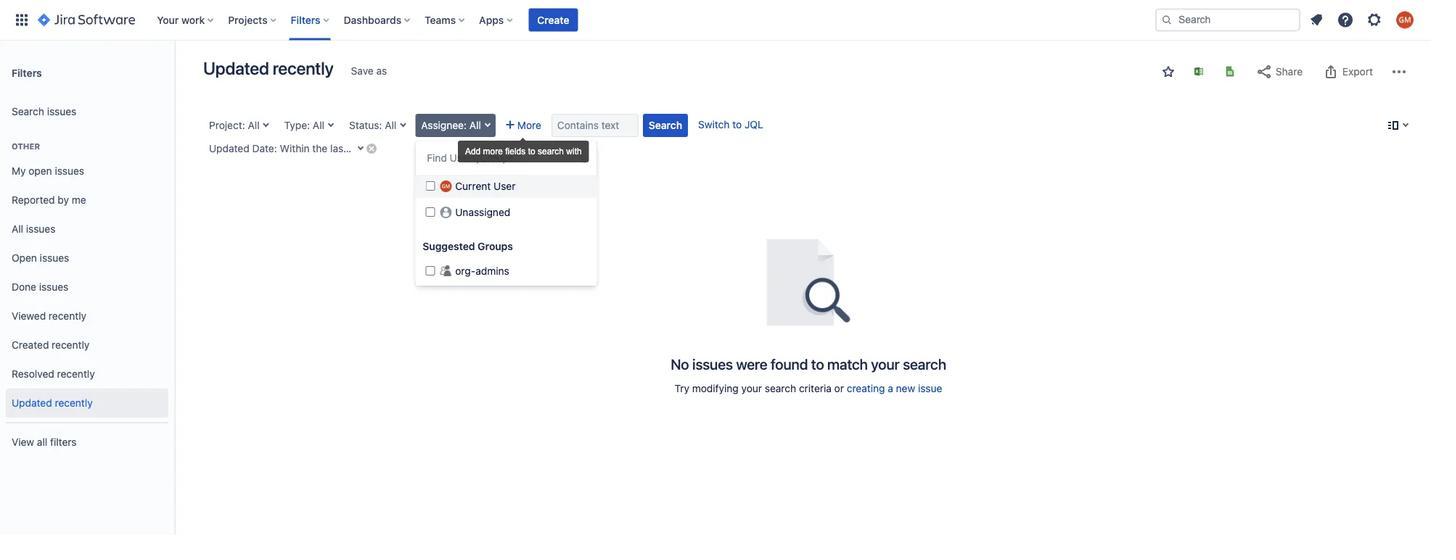 Task type: vqa. For each thing, say whether or not it's contained in the screenshot.
GIULIA MASI link related to Getting started in Confluence
no



Task type: describe. For each thing, give the bounding box(es) containing it.
all issues
[[12, 223, 55, 235]]

recently for 'updated recently' link
[[55, 398, 93, 410]]

1 vertical spatial updated
[[209, 143, 250, 155]]

org-
[[455, 265, 476, 277]]

2 horizontal spatial search
[[903, 356, 947, 373]]

Search field
[[1156, 8, 1301, 32]]

no issues were found to match your search
[[671, 356, 947, 373]]

recently for created recently link
[[52, 339, 90, 351]]

more
[[518, 119, 542, 131]]

open issues link
[[6, 244, 168, 273]]

me
[[72, 194, 86, 206]]

updated recently link
[[6, 389, 168, 418]]

small image
[[1163, 66, 1175, 78]]

try modifying your search criteria or creating a new issue
[[675, 383, 943, 395]]

status: all
[[349, 119, 397, 131]]

status:
[[349, 119, 382, 131]]

no
[[671, 356, 689, 373]]

created recently
[[12, 339, 90, 351]]

save
[[351, 65, 374, 77]]

match
[[828, 356, 868, 373]]

view all filters link
[[6, 428, 168, 457]]

my open issues
[[12, 165, 84, 177]]

suggested
[[423, 241, 475, 253]]

to inside tooltip
[[528, 147, 536, 156]]

dashboards button
[[339, 8, 416, 32]]

creating
[[847, 383, 885, 395]]

updated date: within the last 1 week
[[209, 143, 382, 155]]

found
[[771, 356, 808, 373]]

teams
[[425, 14, 456, 26]]

search image
[[1162, 14, 1173, 26]]

add more fields to search with
[[465, 147, 582, 156]]

remove criteria image
[[366, 143, 378, 154]]

1 horizontal spatial to
[[733, 119, 742, 131]]

current
[[455, 180, 491, 192]]

your work button
[[153, 8, 219, 32]]

assignee:
[[421, 119, 467, 131]]

0 vertical spatial updated
[[203, 58, 269, 78]]

search issues
[[12, 106, 76, 118]]

unassigned
[[455, 207, 511, 219]]

created recently link
[[6, 331, 168, 360]]

the
[[312, 143, 328, 155]]

your
[[157, 14, 179, 26]]

or
[[835, 383, 844, 395]]

more button
[[500, 114, 547, 137]]

jql
[[745, 119, 764, 131]]

all for type: all
[[313, 119, 325, 131]]

0 horizontal spatial your
[[742, 383, 762, 395]]

save as button
[[344, 60, 394, 83]]

projects button
[[224, 8, 282, 32]]

1
[[350, 143, 354, 155]]

all
[[37, 437, 47, 449]]

share link
[[1249, 60, 1310, 83]]

search for search
[[649, 119, 682, 131]]

appswitcher icon image
[[13, 11, 30, 29]]

viewed recently link
[[6, 302, 168, 331]]

your profile and settings image
[[1397, 11, 1414, 29]]

creating a new issue link
[[847, 383, 943, 395]]

settings image
[[1366, 11, 1384, 29]]

issues for all issues
[[26, 223, 55, 235]]

dashboards
[[344, 14, 402, 26]]

view
[[12, 437, 34, 449]]

search for search issues
[[12, 106, 44, 118]]

teams button
[[420, 8, 471, 32]]

0 horizontal spatial filters
[[12, 67, 42, 79]]

your work
[[157, 14, 205, 26]]

done issues
[[12, 281, 69, 293]]

done
[[12, 281, 36, 293]]

switch
[[698, 119, 730, 131]]

were
[[736, 356, 768, 373]]

reported by me
[[12, 194, 86, 206]]

done issues link
[[6, 273, 168, 302]]

issues for done issues
[[39, 281, 69, 293]]

projects
[[228, 14, 268, 26]]

work
[[181, 14, 205, 26]]

share
[[1276, 66, 1303, 78]]

open
[[29, 165, 52, 177]]

criteria
[[799, 383, 832, 395]]

sidebar navigation image
[[158, 58, 190, 87]]

suggested groups
[[423, 241, 513, 253]]

resolved recently link
[[6, 360, 168, 389]]

search button
[[643, 114, 688, 137]]

reported by me link
[[6, 186, 168, 215]]

viewed recently
[[12, 310, 86, 322]]



Task type: locate. For each thing, give the bounding box(es) containing it.
export
[[1343, 66, 1374, 78]]

2 vertical spatial to
[[811, 356, 824, 373]]

create
[[537, 14, 570, 26]]

save as
[[351, 65, 387, 77]]

updated down project:
[[209, 143, 250, 155]]

your up a
[[871, 356, 900, 373]]

0 vertical spatial your
[[871, 356, 900, 373]]

open in microsoft excel image
[[1194, 66, 1205, 77]]

search
[[12, 106, 44, 118], [649, 119, 682, 131]]

all issues link
[[6, 215, 168, 244]]

as
[[376, 65, 387, 77]]

a
[[888, 383, 894, 395]]

admins
[[476, 265, 509, 277]]

to up criteria
[[811, 356, 824, 373]]

to left jql
[[733, 119, 742, 131]]

search up issue
[[903, 356, 947, 373]]

jira software image
[[38, 11, 135, 29], [38, 11, 135, 29]]

recently up created recently
[[49, 310, 86, 322]]

1 horizontal spatial filters
[[291, 14, 321, 26]]

recently for resolved recently link
[[57, 369, 95, 380]]

switch to jql
[[698, 119, 764, 131]]

updated down projects
[[203, 58, 269, 78]]

org-admins
[[455, 265, 509, 277]]

0 vertical spatial to
[[733, 119, 742, 131]]

0 vertical spatial search
[[12, 106, 44, 118]]

1 vertical spatial your
[[742, 383, 762, 395]]

None checkbox
[[426, 181, 435, 191], [426, 208, 435, 217], [426, 266, 435, 276], [426, 181, 435, 191], [426, 208, 435, 217], [426, 266, 435, 276]]

user
[[494, 180, 516, 192]]

updated inside 'updated recently' link
[[12, 398, 52, 410]]

search down found
[[765, 383, 797, 395]]

to right fields on the left top
[[528, 147, 536, 156]]

search left switch
[[649, 119, 682, 131]]

type:
[[284, 119, 310, 131]]

project:
[[209, 119, 245, 131]]

search issues link
[[6, 97, 168, 126]]

to
[[733, 119, 742, 131], [528, 147, 536, 156], [811, 356, 824, 373]]

issues for open issues
[[40, 252, 69, 264]]

fields
[[505, 147, 526, 156]]

filters inside popup button
[[291, 14, 321, 26]]

Search issues using keywords text field
[[552, 114, 639, 137]]

open
[[12, 252, 37, 264]]

other
[[12, 142, 40, 151]]

modifying
[[692, 383, 739, 395]]

0 vertical spatial search
[[538, 147, 564, 156]]

type: all
[[284, 119, 325, 131]]

filters right projects dropdown button
[[291, 14, 321, 26]]

within
[[280, 143, 310, 155]]

add more fields to search with tooltip
[[455, 138, 592, 166]]

1 horizontal spatial search
[[765, 383, 797, 395]]

recently
[[273, 58, 334, 78], [49, 310, 86, 322], [52, 339, 90, 351], [57, 369, 95, 380], [55, 398, 93, 410]]

all right 'type:'
[[313, 119, 325, 131]]

2 vertical spatial updated
[[12, 398, 52, 410]]

project: all
[[209, 119, 260, 131]]

my
[[12, 165, 26, 177]]

add
[[465, 147, 481, 156]]

1 vertical spatial filters
[[12, 67, 42, 79]]

help image
[[1337, 11, 1355, 29]]

all for project: all
[[248, 119, 260, 131]]

with
[[567, 147, 582, 156]]

date:
[[252, 143, 277, 155]]

search inside 'button'
[[649, 119, 682, 131]]

week
[[357, 143, 382, 155]]

new
[[896, 383, 916, 395]]

switch to jql link
[[698, 119, 764, 131]]

filters
[[50, 437, 77, 449]]

0 horizontal spatial search
[[538, 147, 564, 156]]

my open issues link
[[6, 157, 168, 186]]

1 vertical spatial to
[[528, 147, 536, 156]]

updated recently inside other group
[[12, 398, 93, 410]]

open in google sheets image
[[1225, 66, 1236, 77]]

by
[[58, 194, 69, 206]]

all
[[248, 119, 260, 131], [313, 119, 325, 131], [385, 119, 397, 131], [470, 119, 481, 131], [12, 223, 23, 235]]

issue
[[918, 383, 943, 395]]

all up open
[[12, 223, 23, 235]]

recently down created recently link
[[57, 369, 95, 380]]

recently down resolved recently link
[[55, 398, 93, 410]]

last
[[330, 143, 347, 155]]

updated recently
[[203, 58, 334, 78], [12, 398, 93, 410]]

all up the date:
[[248, 119, 260, 131]]

1 horizontal spatial search
[[649, 119, 682, 131]]

your
[[871, 356, 900, 373], [742, 383, 762, 395]]

Find Users/Groups... field
[[423, 148, 590, 168]]

your down "were"
[[742, 383, 762, 395]]

all for status: all
[[385, 119, 397, 131]]

recently down the viewed recently link
[[52, 339, 90, 351]]

open issues
[[12, 252, 69, 264]]

filters
[[291, 14, 321, 26], [12, 67, 42, 79]]

more
[[483, 147, 503, 156]]

1 horizontal spatial updated recently
[[203, 58, 334, 78]]

all up add
[[470, 119, 481, 131]]

notifications image
[[1308, 11, 1326, 29]]

create button
[[529, 8, 578, 32]]

banner containing your work
[[0, 0, 1432, 41]]

banner
[[0, 0, 1432, 41]]

search up other
[[12, 106, 44, 118]]

recently for the viewed recently link
[[49, 310, 86, 322]]

current user
[[455, 180, 516, 192]]

resolved
[[12, 369, 54, 380]]

1 vertical spatial search
[[903, 356, 947, 373]]

primary element
[[9, 0, 1156, 40]]

issues for search issues
[[47, 106, 76, 118]]

1 vertical spatial search
[[649, 119, 682, 131]]

apps button
[[475, 8, 519, 32]]

updated down resolved
[[12, 398, 52, 410]]

filters up search issues
[[12, 67, 42, 79]]

try
[[675, 383, 690, 395]]

0 vertical spatial filters
[[291, 14, 321, 26]]

all inside other group
[[12, 223, 23, 235]]

assignee: all
[[421, 119, 481, 131]]

issues for no issues were found to match your search
[[693, 356, 733, 373]]

all right status:
[[385, 119, 397, 131]]

search
[[538, 147, 564, 156], [903, 356, 947, 373], [765, 383, 797, 395]]

0 vertical spatial updated recently
[[203, 58, 334, 78]]

updated recently down projects dropdown button
[[203, 58, 334, 78]]

view all filters
[[12, 437, 77, 449]]

recently down the filters popup button
[[273, 58, 334, 78]]

2 vertical spatial search
[[765, 383, 797, 395]]

search inside tooltip
[[538, 147, 564, 156]]

filters button
[[287, 8, 335, 32]]

updated recently down resolved recently
[[12, 398, 93, 410]]

created
[[12, 339, 49, 351]]

other group
[[6, 126, 168, 423]]

0 horizontal spatial to
[[528, 147, 536, 156]]

export button
[[1316, 60, 1381, 83]]

0 horizontal spatial search
[[12, 106, 44, 118]]

all for assignee: all
[[470, 119, 481, 131]]

reported
[[12, 194, 55, 206]]

0 horizontal spatial updated recently
[[12, 398, 93, 410]]

2 horizontal spatial to
[[811, 356, 824, 373]]

1 horizontal spatial your
[[871, 356, 900, 373]]

resolved recently
[[12, 369, 95, 380]]

viewed
[[12, 310, 46, 322]]

search left with
[[538, 147, 564, 156]]

1 vertical spatial updated recently
[[12, 398, 93, 410]]



